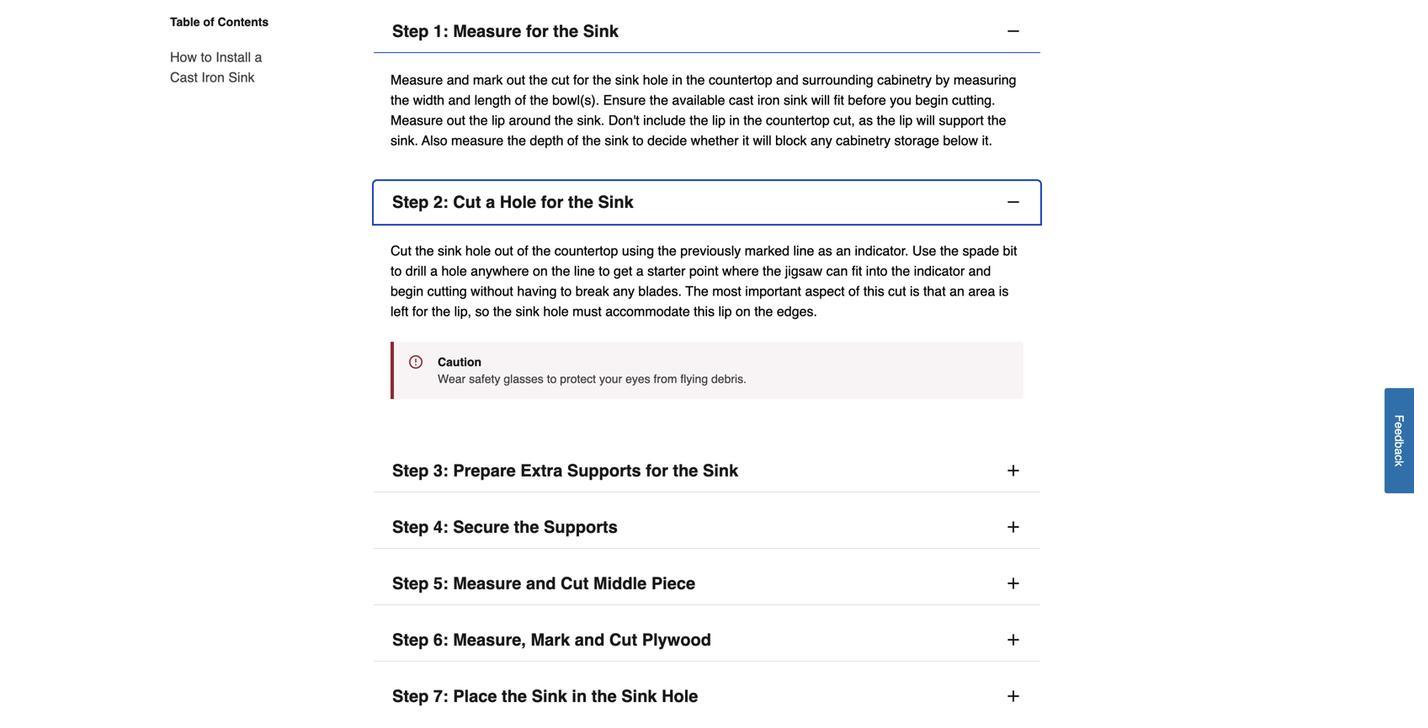 Task type: describe. For each thing, give the bounding box(es) containing it.
0 horizontal spatial line
[[574, 263, 595, 279]]

hole inside measure and mark out the cut for the sink hole in the countertop and surrounding cabinetry by measuring the width and length of the bowl(s). ensure the available cast iron sink will fit before you begin cutting. measure out the lip around the sink. don't include the lip in the countertop cut, as the lip will support the sink. also measure the depth of the sink to decide whether it will block any cabinetry storage below it.
[[643, 72, 668, 88]]

before
[[848, 92, 886, 108]]

of right depth
[[567, 133, 579, 148]]

cut inside measure and mark out the cut for the sink hole in the countertop and surrounding cabinetry by measuring the width and length of the bowl(s). ensure the available cast iron sink will fit before you begin cutting. measure out the lip around the sink. don't include the lip in the countertop cut, as the lip will support the sink. also measure the depth of the sink to decide whether it will block any cabinetry storage below it.
[[552, 72, 570, 88]]

cut inside cut the sink hole out of the countertop using the previously marked line as an indicator. use the spade bit to drill a hole anywhere on the line to get a starter point where the jigsaw can fit into the indicator and begin cutting without having to break any blades. the most important aspect of this cut is that an area is left for the lip, so the sink hole must accommodate this lip on the edges.
[[888, 283, 906, 299]]

include
[[643, 112, 686, 128]]

begin inside cut the sink hole out of the countertop using the previously marked line as an indicator. use the spade bit to drill a hole anywhere on the line to get a starter point where the jigsaw can fit into the indicator and begin cutting without having to break any blades. the most important aspect of this cut is that an area is left for the lip, so the sink hole must accommodate this lip on the edges.
[[391, 283, 424, 299]]

blades.
[[638, 283, 682, 299]]

left
[[391, 304, 409, 319]]

it.
[[982, 133, 993, 148]]

don't
[[609, 112, 640, 128]]

cut right 2:
[[453, 192, 481, 212]]

can
[[826, 263, 848, 279]]

step 2: cut a hole for the sink
[[392, 192, 634, 212]]

step 5: measure and cut middle piece button
[[374, 562, 1041, 605]]

table
[[170, 15, 200, 29]]

cutting
[[427, 283, 467, 299]]

ensure
[[603, 92, 646, 108]]

surrounding
[[802, 72, 874, 88]]

step for step 6: measure, mark and cut plywood
[[392, 630, 429, 650]]

starter
[[647, 263, 686, 279]]

indicator
[[914, 263, 965, 279]]

sink up the using
[[598, 192, 634, 212]]

around
[[509, 112, 551, 128]]

of right aspect
[[849, 283, 860, 299]]

that
[[924, 283, 946, 299]]

sink inside how to install a cast iron sink
[[228, 69, 255, 85]]

plus image inside step 4: secure the supports button
[[1005, 519, 1022, 535]]

hole inside 'button'
[[662, 687, 698, 706]]

measure down width
[[391, 112, 443, 128]]

measure inside the step 1: measure for the sink button
[[453, 22, 521, 41]]

important
[[745, 283, 801, 299]]

step 1: measure for the sink button
[[374, 10, 1041, 53]]

without
[[471, 283, 513, 299]]

f
[[1393, 415, 1406, 422]]

depth
[[530, 133, 564, 148]]

0 vertical spatial countertop
[[709, 72, 773, 88]]

0 vertical spatial this
[[864, 283, 885, 299]]

for inside step 3: prepare extra supports for the sink button
[[646, 461, 668, 480]]

caution wear safety glasses to protect your eyes from flying debris.
[[438, 355, 747, 386]]

supports for extra
[[567, 461, 641, 480]]

step 7: place the sink in the sink hole button
[[374, 675, 1041, 713]]

f e e d b a c k
[[1393, 415, 1406, 467]]

lip down length at the left of page
[[492, 112, 505, 128]]

3:
[[433, 461, 448, 480]]

the
[[686, 283, 709, 299]]

k
[[1393, 461, 1406, 467]]

hole down having
[[543, 304, 569, 319]]

step for step 7: place the sink in the sink hole
[[392, 687, 429, 706]]

to inside how to install a cast iron sink
[[201, 49, 212, 65]]

edges.
[[777, 304, 817, 319]]

safety
[[469, 372, 500, 386]]

lip,
[[454, 304, 471, 319]]

step for step 3: prepare extra supports for the sink
[[392, 461, 429, 480]]

point
[[689, 263, 719, 279]]

6:
[[433, 630, 448, 650]]

for inside the step 1: measure for the sink button
[[526, 22, 549, 41]]

countertop inside cut the sink hole out of the countertop using the previously marked line as an indicator. use the spade bit to drill a hole anywhere on the line to get a starter point where the jigsaw can fit into the indicator and begin cutting without having to break any blades. the most important aspect of this cut is that an area is left for the lip, so the sink hole must accommodate this lip on the edges.
[[555, 243, 618, 259]]

any inside cut the sink hole out of the countertop using the previously marked line as an indicator. use the spade bit to drill a hole anywhere on the line to get a starter point where the jigsaw can fit into the indicator and begin cutting without having to break any blades. the most important aspect of this cut is that an area is left for the lip, so the sink hole must accommodate this lip on the edges.
[[613, 283, 635, 299]]

plywood
[[642, 630, 711, 650]]

0 horizontal spatial sink.
[[391, 133, 418, 148]]

iron
[[202, 69, 225, 85]]

cut left the middle
[[561, 574, 589, 593]]

step for step 2: cut a hole for the sink
[[392, 192, 429, 212]]

debris.
[[711, 372, 747, 386]]

to left drill
[[391, 263, 402, 279]]

plus image for step 6: measure, mark and cut plywood
[[1005, 631, 1022, 648]]

also
[[422, 133, 448, 148]]

for inside 'step 2: cut a hole for the sink' button
[[541, 192, 564, 212]]

lip up whether
[[712, 112, 726, 128]]

to left get
[[599, 263, 610, 279]]

plus image for piece
[[1005, 575, 1022, 592]]

hole up anywhere
[[466, 243, 491, 259]]

caution
[[438, 355, 482, 369]]

it
[[743, 133, 749, 148]]

and left mark
[[447, 72, 469, 88]]

minus image for step 2: cut a hole for the sink
[[1005, 194, 1022, 211]]

drill
[[406, 263, 427, 279]]

1 horizontal spatial in
[[672, 72, 683, 88]]

prepare
[[453, 461, 516, 480]]

you
[[890, 92, 912, 108]]

1 vertical spatial in
[[729, 112, 740, 128]]

step 4: secure the supports
[[392, 517, 618, 537]]

sink up "cutting" at the left top of page
[[438, 243, 462, 259]]

use
[[913, 243, 937, 259]]

break
[[576, 283, 609, 299]]

into
[[866, 263, 888, 279]]

contents
[[218, 15, 269, 29]]

as inside measure and mark out the cut for the sink hole in the countertop and surrounding cabinetry by measuring the width and length of the bowl(s). ensure the available cast iron sink will fit before you begin cutting. measure out the lip around the sink. don't include the lip in the countertop cut, as the lip will support the sink. also measure the depth of the sink to decide whether it will block any cabinetry storage below it.
[[859, 112, 873, 128]]

wear
[[438, 372, 466, 386]]

step 2: cut a hole for the sink button
[[374, 181, 1041, 224]]

width
[[413, 92, 445, 108]]

mark
[[531, 630, 570, 650]]

step 6: measure, mark and cut plywood
[[392, 630, 711, 650]]

must
[[573, 304, 602, 319]]

1 vertical spatial countertop
[[766, 112, 830, 128]]

0 horizontal spatial this
[[694, 304, 715, 319]]

1 vertical spatial out
[[447, 112, 466, 128]]

a right drill
[[430, 263, 438, 279]]

step for step 5: measure and cut middle piece
[[392, 574, 429, 593]]

minus image for step 1: measure for the sink
[[1005, 23, 1022, 40]]

whether
[[691, 133, 739, 148]]

below
[[943, 133, 978, 148]]

a up k
[[1393, 448, 1406, 455]]

sink down the don't
[[605, 133, 629, 148]]

c
[[1393, 455, 1406, 461]]

1:
[[433, 22, 448, 41]]

most
[[712, 283, 742, 299]]

1 horizontal spatial will
[[811, 92, 830, 108]]

using
[[622, 243, 654, 259]]

out inside cut the sink hole out of the countertop using the previously marked line as an indicator. use the spade bit to drill a hole anywhere on the line to get a starter point where the jigsaw can fit into the indicator and begin cutting without having to break any blades. the most important aspect of this cut is that an area is left for the lip, so the sink hole must accommodate this lip on the edges.
[[495, 243, 513, 259]]

step 3: prepare extra supports for the sink
[[392, 461, 739, 480]]

2 is from the left
[[999, 283, 1009, 299]]

and inside cut the sink hole out of the countertop using the previously marked line as an indicator. use the spade bit to drill a hole anywhere on the line to get a starter point where the jigsaw can fit into the indicator and begin cutting without having to break any blades. the most important aspect of this cut is that an area is left for the lip, so the sink hole must accommodate this lip on the edges.
[[969, 263, 991, 279]]

anywhere
[[471, 263, 529, 279]]

protect
[[560, 372, 596, 386]]

iron
[[758, 92, 780, 108]]

supports for the
[[544, 517, 618, 537]]

plus image for step 3: prepare extra supports for the sink
[[1005, 462, 1022, 479]]

step 7: place the sink in the sink hole
[[392, 687, 698, 706]]

lip inside cut the sink hole out of the countertop using the previously marked line as an indicator. use the spade bit to drill a hole anywhere on the line to get a starter point where the jigsaw can fit into the indicator and begin cutting without having to break any blades. the most important aspect of this cut is that an area is left for the lip, so the sink hole must accommodate this lip on the edges.
[[719, 304, 732, 319]]



Task type: locate. For each thing, give the bounding box(es) containing it.
hole down plywood
[[662, 687, 698, 706]]

1 vertical spatial supports
[[544, 517, 618, 537]]

1 horizontal spatial this
[[864, 283, 885, 299]]

cut
[[552, 72, 570, 88], [888, 283, 906, 299]]

3 step from the top
[[392, 461, 429, 480]]

1 vertical spatial will
[[917, 112, 935, 128]]

this
[[864, 283, 885, 299], [694, 304, 715, 319]]

4:
[[433, 517, 448, 537]]

this down the
[[694, 304, 715, 319]]

1 vertical spatial on
[[736, 304, 751, 319]]

as inside cut the sink hole out of the countertop using the previously marked line as an indicator. use the spade bit to drill a hole anywhere on the line to get a starter point where the jigsaw can fit into the indicator and begin cutting without having to break any blades. the most important aspect of this cut is that an area is left for the lip, so the sink hole must accommodate this lip on the edges.
[[818, 243, 832, 259]]

1 vertical spatial as
[[818, 243, 832, 259]]

by
[[936, 72, 950, 88]]

2 vertical spatial in
[[572, 687, 587, 706]]

minus image up the measuring
[[1005, 23, 1022, 40]]

0 vertical spatial line
[[793, 243, 814, 259]]

from
[[654, 372, 677, 386]]

sink. down bowl(s).
[[577, 112, 605, 128]]

in down step 6: measure, mark and cut plywood
[[572, 687, 587, 706]]

hole
[[643, 72, 668, 88], [466, 243, 491, 259], [442, 263, 467, 279], [543, 304, 569, 319]]

1 minus image from the top
[[1005, 23, 1022, 40]]

will down surrounding
[[811, 92, 830, 108]]

step left 1:
[[392, 22, 429, 41]]

plus image inside 'step 7: place the sink in the sink hole' 'button'
[[1005, 688, 1022, 705]]

to left break
[[561, 283, 572, 299]]

f e e d b a c k button
[[1385, 388, 1414, 493]]

countertop up block
[[766, 112, 830, 128]]

step for step 1: measure for the sink
[[392, 22, 429, 41]]

1 horizontal spatial an
[[950, 283, 965, 299]]

any inside measure and mark out the cut for the sink hole in the countertop and surrounding cabinetry by measuring the width and length of the bowl(s). ensure the available cast iron sink will fit before you begin cutting. measure out the lip around the sink. don't include the lip in the countertop cut, as the lip will support the sink. also measure the depth of the sink to decide whether it will block any cabinetry storage below it.
[[811, 133, 832, 148]]

a right get
[[636, 263, 644, 279]]

so
[[475, 304, 489, 319]]

available
[[672, 92, 725, 108]]

cut,
[[834, 112, 855, 128]]

0 horizontal spatial an
[[836, 243, 851, 259]]

0 vertical spatial sink.
[[577, 112, 605, 128]]

an right that at the right top
[[950, 283, 965, 299]]

plus image inside step 5: measure and cut middle piece button
[[1005, 575, 1022, 592]]

area
[[968, 283, 995, 299]]

measure
[[453, 22, 521, 41], [391, 72, 443, 88], [391, 112, 443, 128], [453, 574, 521, 593]]

measure up width
[[391, 72, 443, 88]]

0 vertical spatial hole
[[500, 192, 536, 212]]

countertop up cast
[[709, 72, 773, 88]]

for inside measure and mark out the cut for the sink hole in the countertop and surrounding cabinetry by measuring the width and length of the bowl(s). ensure the available cast iron sink will fit before you begin cutting. measure out the lip around the sink. don't include the lip in the countertop cut, as the lip will support the sink. also measure the depth of the sink to decide whether it will block any cabinetry storage below it.
[[573, 72, 589, 88]]

your
[[599, 372, 622, 386]]

step 6: measure, mark and cut plywood button
[[374, 619, 1041, 662]]

and up iron
[[776, 72, 799, 88]]

1 vertical spatial fit
[[852, 263, 862, 279]]

block
[[775, 133, 807, 148]]

supports right extra
[[567, 461, 641, 480]]

out up anywhere
[[495, 243, 513, 259]]

fit left into
[[852, 263, 862, 279]]

a right 2:
[[486, 192, 495, 212]]

of right table
[[203, 15, 214, 29]]

where
[[722, 263, 759, 279]]

1 horizontal spatial as
[[859, 112, 873, 128]]

accommodate
[[606, 304, 690, 319]]

measuring
[[954, 72, 1017, 88]]

0 horizontal spatial in
[[572, 687, 587, 706]]

0 vertical spatial any
[[811, 133, 832, 148]]

1 horizontal spatial hole
[[662, 687, 698, 706]]

3 plus image from the top
[[1005, 688, 1022, 705]]

an up can
[[836, 243, 851, 259]]

eyes
[[626, 372, 650, 386]]

1 plus image from the top
[[1005, 462, 1022, 479]]

0 horizontal spatial hole
[[500, 192, 536, 212]]

6 step from the top
[[392, 630, 429, 650]]

begin down by on the right of the page
[[916, 92, 948, 108]]

0 vertical spatial cut
[[552, 72, 570, 88]]

in inside 'button'
[[572, 687, 587, 706]]

plus image inside step 3: prepare extra supports for the sink button
[[1005, 462, 1022, 479]]

1 horizontal spatial fit
[[852, 263, 862, 279]]

step for step 4: secure the supports
[[392, 517, 429, 537]]

cut inside cut the sink hole out of the countertop using the previously marked line as an indicator. use the spade bit to drill a hole anywhere on the line to get a starter point where the jigsaw can fit into the indicator and begin cutting without having to break any blades. the most important aspect of this cut is that an area is left for the lip, so the sink hole must accommodate this lip on the edges.
[[391, 243, 412, 259]]

and right width
[[448, 92, 471, 108]]

0 horizontal spatial cut
[[552, 72, 570, 88]]

spade
[[963, 243, 999, 259]]

2 vertical spatial countertop
[[555, 243, 618, 259]]

any right block
[[811, 133, 832, 148]]

1 vertical spatial minus image
[[1005, 194, 1022, 211]]

and right mark
[[575, 630, 605, 650]]

5 step from the top
[[392, 574, 429, 593]]

step 3: prepare extra supports for the sink button
[[374, 450, 1041, 493]]

1 is from the left
[[910, 283, 920, 299]]

hole up 'ensure' at the left of the page
[[643, 72, 668, 88]]

to inside the caution wear safety glasses to protect your eyes from flying debris.
[[547, 372, 557, 386]]

cut left that at the right top
[[888, 283, 906, 299]]

supports down the step 3: prepare extra supports for the sink at bottom
[[544, 517, 618, 537]]

1 horizontal spatial on
[[736, 304, 751, 319]]

storage
[[895, 133, 939, 148]]

2 e from the top
[[1393, 429, 1406, 435]]

0 horizontal spatial begin
[[391, 283, 424, 299]]

countertop up break
[[555, 243, 618, 259]]

sink. left also
[[391, 133, 418, 148]]

as down "before"
[[859, 112, 873, 128]]

out right mark
[[507, 72, 525, 88]]

of up around
[[515, 92, 526, 108]]

0 horizontal spatial will
[[753, 133, 772, 148]]

flying
[[681, 372, 708, 386]]

install
[[216, 49, 251, 65]]

supports inside step 3: prepare extra supports for the sink button
[[567, 461, 641, 480]]

1 horizontal spatial any
[[811, 133, 832, 148]]

0 horizontal spatial as
[[818, 243, 832, 259]]

0 vertical spatial fit
[[834, 92, 844, 108]]

1 horizontal spatial line
[[793, 243, 814, 259]]

lip down you at right top
[[899, 112, 913, 128]]

sink up 'ensure' at the left of the page
[[583, 22, 619, 41]]

of
[[203, 15, 214, 29], [515, 92, 526, 108], [567, 133, 579, 148], [517, 243, 528, 259], [849, 283, 860, 299]]

step 1: measure for the sink
[[392, 22, 619, 41]]

step left 2:
[[392, 192, 429, 212]]

step left 3:
[[392, 461, 429, 480]]

1 vertical spatial this
[[694, 304, 715, 319]]

0 vertical spatial in
[[672, 72, 683, 88]]

cut up bowl(s).
[[552, 72, 570, 88]]

measure right the 5:
[[453, 574, 521, 593]]

jigsaw
[[785, 263, 823, 279]]

and up mark
[[526, 574, 556, 593]]

to down the don't
[[632, 133, 644, 148]]

plus image for the
[[1005, 688, 1022, 705]]

step left 7:
[[392, 687, 429, 706]]

0 horizontal spatial is
[[910, 283, 920, 299]]

begin inside measure and mark out the cut for the sink hole in the countertop and surrounding cabinetry by measuring the width and length of the bowl(s). ensure the available cast iron sink will fit before you begin cutting. measure out the lip around the sink. don't include the lip in the countertop cut, as the lip will support the sink. also measure the depth of the sink to decide whether it will block any cabinetry storage below it.
[[916, 92, 948, 108]]

mark
[[473, 72, 503, 88]]

having
[[517, 283, 557, 299]]

e
[[1393, 422, 1406, 429], [1393, 429, 1406, 435]]

cut up drill
[[391, 243, 412, 259]]

previously
[[680, 243, 741, 259]]

2 plus image from the top
[[1005, 575, 1022, 592]]

the
[[553, 22, 579, 41], [529, 72, 548, 88], [593, 72, 612, 88], [686, 72, 705, 88], [391, 92, 409, 108], [530, 92, 549, 108], [650, 92, 668, 108], [469, 112, 488, 128], [555, 112, 573, 128], [690, 112, 708, 128], [744, 112, 762, 128], [877, 112, 896, 128], [988, 112, 1006, 128], [507, 133, 526, 148], [582, 133, 601, 148], [568, 192, 593, 212], [415, 243, 434, 259], [532, 243, 551, 259], [658, 243, 677, 259], [940, 243, 959, 259], [552, 263, 570, 279], [763, 263, 782, 279], [892, 263, 910, 279], [432, 304, 451, 319], [493, 304, 512, 319], [755, 304, 773, 319], [673, 461, 698, 480], [514, 517, 539, 537], [502, 687, 527, 706], [592, 687, 617, 706]]

1 horizontal spatial is
[[999, 283, 1009, 299]]

marked
[[745, 243, 790, 259]]

2 vertical spatial will
[[753, 133, 772, 148]]

a right install
[[255, 49, 262, 65]]

fit down surrounding
[[834, 92, 844, 108]]

to left the protect
[[547, 372, 557, 386]]

an
[[836, 243, 851, 259], [950, 283, 965, 299]]

sink.
[[577, 112, 605, 128], [391, 133, 418, 148]]

and down the spade
[[969, 263, 991, 279]]

out
[[507, 72, 525, 88], [447, 112, 466, 128], [495, 243, 513, 259]]

countertop
[[709, 72, 773, 88], [766, 112, 830, 128], [555, 243, 618, 259]]

table of contents element
[[150, 13, 276, 88]]

hole down depth
[[500, 192, 536, 212]]

step inside 'button'
[[392, 687, 429, 706]]

cut left plywood
[[609, 630, 637, 650]]

plus image
[[1005, 519, 1022, 535], [1005, 575, 1022, 592], [1005, 688, 1022, 705]]

0 vertical spatial will
[[811, 92, 830, 108]]

of up anywhere
[[517, 243, 528, 259]]

extra
[[521, 461, 563, 480]]

0 vertical spatial plus image
[[1005, 462, 1022, 479]]

to inside measure and mark out the cut for the sink hole in the countertop and surrounding cabinetry by measuring the width and length of the bowl(s). ensure the available cast iron sink will fit before you begin cutting. measure out the lip around the sink. don't include the lip in the countertop cut, as the lip will support the sink. also measure the depth of the sink to decide whether it will block any cabinetry storage below it.
[[632, 133, 644, 148]]

0 vertical spatial plus image
[[1005, 519, 1022, 535]]

middle
[[593, 574, 647, 593]]

0 horizontal spatial fit
[[834, 92, 844, 108]]

measure,
[[453, 630, 526, 650]]

minus image up bit
[[1005, 194, 1022, 211]]

0 vertical spatial cabinetry
[[877, 72, 932, 88]]

hole inside button
[[500, 192, 536, 212]]

1 vertical spatial begin
[[391, 283, 424, 299]]

hole
[[500, 192, 536, 212], [662, 687, 698, 706]]

will right it
[[753, 133, 772, 148]]

error image
[[409, 355, 423, 369]]

minus image inside the step 1: measure for the sink button
[[1005, 23, 1022, 40]]

e up d
[[1393, 422, 1406, 429]]

0 vertical spatial supports
[[567, 461, 641, 480]]

1 vertical spatial line
[[574, 263, 595, 279]]

a inside how to install a cast iron sink
[[255, 49, 262, 65]]

begin up left
[[391, 283, 424, 299]]

line up jigsaw
[[793, 243, 814, 259]]

b
[[1393, 442, 1406, 448]]

1 vertical spatial an
[[950, 283, 965, 299]]

measure inside step 5: measure and cut middle piece button
[[453, 574, 521, 593]]

minus image
[[1005, 23, 1022, 40], [1005, 194, 1022, 211]]

7:
[[433, 687, 448, 706]]

e up b on the bottom right of the page
[[1393, 429, 1406, 435]]

line up break
[[574, 263, 595, 279]]

sink up step 4: secure the supports button
[[703, 461, 739, 480]]

step left the 5:
[[392, 574, 429, 593]]

1 vertical spatial hole
[[662, 687, 698, 706]]

7 step from the top
[[392, 687, 429, 706]]

measure
[[451, 133, 504, 148]]

0 horizontal spatial on
[[533, 263, 548, 279]]

secure
[[453, 517, 509, 537]]

plus image
[[1005, 462, 1022, 479], [1005, 631, 1022, 648]]

0 vertical spatial begin
[[916, 92, 948, 108]]

step left 4:
[[392, 517, 429, 537]]

1 vertical spatial cut
[[888, 283, 906, 299]]

step
[[392, 22, 429, 41], [392, 192, 429, 212], [392, 461, 429, 480], [392, 517, 429, 537], [392, 574, 429, 593], [392, 630, 429, 650], [392, 687, 429, 706]]

cast
[[729, 92, 754, 108]]

cut the sink hole out of the countertop using the previously marked line as an indicator. use the spade bit to drill a hole anywhere on the line to get a starter point where the jigsaw can fit into the indicator and begin cutting without having to break any blades. the most important aspect of this cut is that an area is left for the lip, so the sink hole must accommodate this lip on the edges.
[[391, 243, 1017, 319]]

any down get
[[613, 283, 635, 299]]

to
[[201, 49, 212, 65], [632, 133, 644, 148], [391, 263, 402, 279], [599, 263, 610, 279], [561, 283, 572, 299], [547, 372, 557, 386]]

sink down plywood
[[622, 687, 657, 706]]

2 step from the top
[[392, 192, 429, 212]]

is right area
[[999, 283, 1009, 299]]

will up storage
[[917, 112, 935, 128]]

1 horizontal spatial begin
[[916, 92, 948, 108]]

as up can
[[818, 243, 832, 259]]

for inside cut the sink hole out of the countertop using the previously marked line as an indicator. use the spade bit to drill a hole anywhere on the line to get a starter point where the jigsaw can fit into the indicator and begin cutting without having to break any blades. the most important aspect of this cut is that an area is left for the lip, so the sink hole must accommodate this lip on the edges.
[[412, 304, 428, 319]]

0 vertical spatial an
[[836, 243, 851, 259]]

length
[[475, 92, 511, 108]]

fit inside cut the sink hole out of the countertop using the previously marked line as an indicator. use the spade bit to drill a hole anywhere on the line to get a starter point where the jigsaw can fit into the indicator and begin cutting without having to break any blades. the most important aspect of this cut is that an area is left for the lip, so the sink hole must accommodate this lip on the edges.
[[852, 263, 862, 279]]

indicator.
[[855, 243, 909, 259]]

is left that at the right top
[[910, 283, 920, 299]]

sink down mark
[[532, 687, 567, 706]]

in up available
[[672, 72, 683, 88]]

cabinetry
[[877, 72, 932, 88], [836, 133, 891, 148]]

2 minus image from the top
[[1005, 194, 1022, 211]]

supports inside step 4: secure the supports button
[[544, 517, 618, 537]]

plus image inside step 6: measure, mark and cut plywood button
[[1005, 631, 1022, 648]]

to up the iron
[[201, 49, 212, 65]]

2 vertical spatial plus image
[[1005, 688, 1022, 705]]

cast
[[170, 69, 198, 85]]

on up having
[[533, 263, 548, 279]]

decide
[[647, 133, 687, 148]]

0 vertical spatial minus image
[[1005, 23, 1022, 40]]

bowl(s).
[[552, 92, 600, 108]]

any
[[811, 133, 832, 148], [613, 283, 635, 299]]

0 vertical spatial on
[[533, 263, 548, 279]]

0 vertical spatial out
[[507, 72, 525, 88]]

in down cast
[[729, 112, 740, 128]]

supports
[[567, 461, 641, 480], [544, 517, 618, 537]]

fit inside measure and mark out the cut for the sink hole in the countertop and surrounding cabinetry by measuring the width and length of the bowl(s). ensure the available cast iron sink will fit before you begin cutting. measure out the lip around the sink. don't include the lip in the countertop cut, as the lip will support the sink. also measure the depth of the sink to decide whether it will block any cabinetry storage below it.
[[834, 92, 844, 108]]

sink down having
[[516, 304, 540, 319]]

sink right iron
[[784, 92, 808, 108]]

1 e from the top
[[1393, 422, 1406, 429]]

0 horizontal spatial any
[[613, 283, 635, 299]]

cutting.
[[952, 92, 996, 108]]

0 vertical spatial as
[[859, 112, 873, 128]]

step 4: secure the supports button
[[374, 506, 1041, 549]]

1 vertical spatial cabinetry
[[836, 133, 891, 148]]

2 horizontal spatial will
[[917, 112, 935, 128]]

1 vertical spatial sink.
[[391, 133, 418, 148]]

1 horizontal spatial sink.
[[577, 112, 605, 128]]

minus image inside 'step 2: cut a hole for the sink' button
[[1005, 194, 1022, 211]]

on down most
[[736, 304, 751, 319]]

line
[[793, 243, 814, 259], [574, 263, 595, 279]]

step 5: measure and cut middle piece
[[392, 574, 695, 593]]

cabinetry up you at right top
[[877, 72, 932, 88]]

out up the measure
[[447, 112, 466, 128]]

this down into
[[864, 283, 885, 299]]

and
[[447, 72, 469, 88], [776, 72, 799, 88], [448, 92, 471, 108], [969, 263, 991, 279], [526, 574, 556, 593], [575, 630, 605, 650]]

1 vertical spatial plus image
[[1005, 575, 1022, 592]]

cabinetry down cut, at the top right of page
[[836, 133, 891, 148]]

4 step from the top
[[392, 517, 429, 537]]

2 plus image from the top
[[1005, 631, 1022, 648]]

glasses
[[504, 372, 544, 386]]

1 vertical spatial plus image
[[1005, 631, 1022, 648]]

hole up "cutting" at the left top of page
[[442, 263, 467, 279]]

1 step from the top
[[392, 22, 429, 41]]

1 plus image from the top
[[1005, 519, 1022, 535]]

lip down most
[[719, 304, 732, 319]]

1 horizontal spatial cut
[[888, 283, 906, 299]]

sink
[[615, 72, 639, 88], [784, 92, 808, 108], [605, 133, 629, 148], [438, 243, 462, 259], [516, 304, 540, 319]]

aspect
[[805, 283, 845, 299]]

sink up 'ensure' at the left of the page
[[615, 72, 639, 88]]

sink down install
[[228, 69, 255, 85]]

1 vertical spatial any
[[613, 283, 635, 299]]

2 horizontal spatial in
[[729, 112, 740, 128]]

step left 6:
[[392, 630, 429, 650]]

2 vertical spatial out
[[495, 243, 513, 259]]

a
[[255, 49, 262, 65], [486, 192, 495, 212], [430, 263, 438, 279], [636, 263, 644, 279], [1393, 448, 1406, 455]]

measure right 1:
[[453, 22, 521, 41]]

will
[[811, 92, 830, 108], [917, 112, 935, 128], [753, 133, 772, 148]]



Task type: vqa. For each thing, say whether or not it's contained in the screenshot.
from
yes



